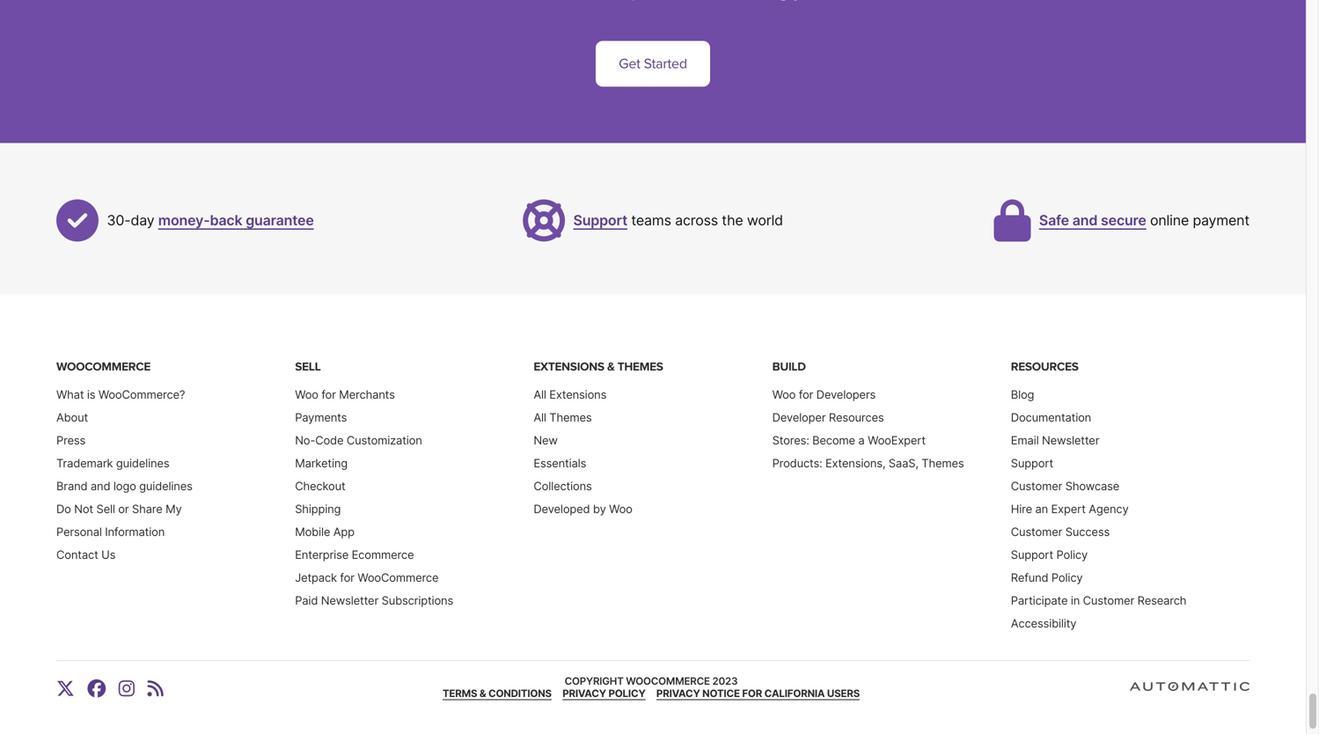 Task type: describe. For each thing, give the bounding box(es) containing it.
payments link
[[295, 411, 347, 424]]

and for safe
[[1073, 212, 1098, 229]]

payment
[[1193, 212, 1250, 229]]

trademark guidelines
[[56, 457, 169, 470]]

customer success
[[1011, 525, 1110, 539]]

policy for privacy policy
[[609, 688, 646, 700]]

privacy policy link
[[563, 688, 646, 700]]

blog link
[[1011, 388, 1034, 402]]

marketing
[[295, 457, 348, 470]]

woo for developers link
[[772, 388, 876, 402]]

success
[[1066, 525, 1110, 539]]

or
[[118, 502, 129, 516]]

notice
[[702, 688, 740, 700]]

1 horizontal spatial themes
[[618, 360, 663, 374]]

brand
[[56, 479, 88, 493]]

about link
[[56, 411, 88, 424]]

all themes
[[534, 411, 592, 424]]

jetpack for woocommerce link
[[295, 571, 439, 585]]

1 vertical spatial woocommerce
[[358, 571, 439, 585]]

privacy for privacy notice for california users
[[656, 688, 700, 700]]

is
[[87, 388, 95, 402]]

products: extensions, saas, themes
[[772, 457, 964, 470]]

and for brand
[[91, 479, 110, 493]]

customer success link
[[1011, 525, 1110, 539]]

hire an expert agency
[[1011, 502, 1129, 516]]

1 horizontal spatial woo
[[609, 502, 633, 516]]

support policy link
[[1011, 548, 1088, 562]]

guarantee
[[246, 212, 314, 229]]

what is woocommerce?
[[56, 388, 185, 402]]

about
[[56, 411, 88, 424]]

the
[[722, 212, 743, 229]]

0 vertical spatial extensions
[[534, 360, 604, 374]]

email
[[1011, 434, 1039, 447]]

developed by woo
[[534, 502, 633, 516]]

policy for refund policy
[[1052, 571, 1083, 585]]

all for all extensions
[[534, 388, 546, 402]]

jetpack
[[295, 571, 337, 585]]

mobile
[[295, 525, 330, 539]]

customization
[[347, 434, 422, 447]]

safe and secure link
[[1039, 212, 1147, 229]]

sell inside do not sell or share my personal information
[[96, 502, 115, 516]]

an
[[1035, 502, 1048, 516]]

1 vertical spatial guidelines
[[139, 479, 193, 493]]

documentation link
[[1011, 411, 1091, 424]]

do not sell or share my personal information link
[[56, 502, 182, 539]]

developer resources
[[772, 411, 884, 424]]

all extensions
[[534, 388, 607, 402]]

started
[[644, 55, 687, 72]]

email newsletter link
[[1011, 434, 1100, 447]]

developed
[[534, 502, 590, 516]]

1 horizontal spatial &
[[607, 360, 615, 374]]

paid newsletter subscriptions link
[[295, 594, 453, 607]]

copyright
[[565, 675, 624, 687]]

terms
[[443, 688, 477, 700]]

support for support policy
[[1011, 548, 1054, 562]]

collections link
[[534, 479, 592, 493]]

for right notice
[[742, 688, 762, 700]]

app
[[333, 525, 355, 539]]

money-back guarantee link
[[158, 212, 314, 229]]

developed by woo link
[[534, 502, 633, 516]]

do not sell or share my personal information
[[56, 502, 182, 539]]

30-
[[107, 212, 131, 229]]

get
[[619, 55, 640, 72]]

jetpack for woocommerce
[[295, 571, 439, 585]]

essentials
[[534, 457, 586, 470]]

brand and logo guidelines
[[56, 479, 193, 493]]

enterprise ecommerce link
[[295, 548, 414, 562]]

privacy policy
[[563, 688, 646, 700]]

refund
[[1011, 571, 1049, 585]]

back
[[210, 212, 242, 229]]

shipping
[[295, 502, 341, 516]]

terms & conditions link
[[443, 688, 552, 700]]

developers
[[816, 388, 876, 402]]

shipping link
[[295, 502, 341, 516]]

code
[[315, 434, 344, 447]]

paid
[[295, 594, 318, 607]]

for for woocommerce
[[340, 571, 355, 585]]

customer showcase link
[[1011, 479, 1120, 493]]

payments
[[295, 411, 347, 424]]

online
[[1150, 212, 1189, 229]]

woo for developers
[[772, 388, 876, 402]]

do
[[56, 502, 71, 516]]

accessibility
[[1011, 617, 1077, 630]]

refund policy
[[1011, 571, 1083, 585]]

safe
[[1039, 212, 1069, 229]]

enterprise
[[295, 548, 349, 562]]

us
[[101, 548, 115, 562]]

no-code customization link
[[295, 434, 422, 447]]

accessibility link
[[1011, 617, 1077, 630]]

support policy
[[1011, 548, 1088, 562]]

what is woocommerce? link
[[56, 388, 185, 402]]



Task type: locate. For each thing, give the bounding box(es) containing it.
0 vertical spatial woocommerce
[[56, 360, 150, 374]]

resources up the stores: become a wooexpert link
[[829, 411, 884, 424]]

developer resources link
[[772, 411, 884, 424]]

resources up blog link
[[1011, 360, 1079, 374]]

customer up an
[[1011, 479, 1063, 493]]

for up the "developer"
[[799, 388, 813, 402]]

customer for customer showcase
[[1011, 479, 1063, 493]]

mobile app link
[[295, 525, 355, 539]]

paid newsletter subscriptions
[[295, 594, 453, 607]]

2 privacy from the left
[[656, 688, 700, 700]]

privacy notice for california users
[[656, 688, 860, 700]]

a wooexpert
[[858, 434, 926, 447]]

in
[[1071, 594, 1080, 607]]

0 vertical spatial themes
[[618, 360, 663, 374]]

1 vertical spatial &
[[480, 688, 486, 700]]

0 horizontal spatial &
[[480, 688, 486, 700]]

1 vertical spatial all
[[534, 411, 546, 424]]

2 vertical spatial policy
[[609, 688, 646, 700]]

showcase
[[1066, 479, 1120, 493]]

for down enterprise ecommerce link
[[340, 571, 355, 585]]

1 horizontal spatial woocommerce
[[358, 571, 439, 585]]

1 vertical spatial newsletter
[[321, 594, 379, 607]]

for up payments link
[[322, 388, 336, 402]]

0 vertical spatial support
[[573, 212, 628, 229]]

0 vertical spatial policy
[[1057, 548, 1088, 562]]

privacy down copyright
[[563, 688, 606, 700]]

0 horizontal spatial and
[[91, 479, 110, 493]]

participate in customer research
[[1011, 594, 1187, 607]]

woo up the "developer"
[[772, 388, 796, 402]]

0 horizontal spatial woo
[[295, 388, 318, 402]]

stores: become a wooexpert link
[[772, 434, 926, 447]]

all up all themes
[[534, 388, 546, 402]]

0 vertical spatial resources
[[1011, 360, 1079, 374]]

newsletter for paid
[[321, 594, 379, 607]]

extensions & themes
[[534, 360, 663, 374]]

woo for build
[[772, 388, 796, 402]]

0 vertical spatial support link
[[573, 212, 628, 229]]

no-code customization
[[295, 434, 422, 447]]

0 vertical spatial &
[[607, 360, 615, 374]]

and
[[1073, 212, 1098, 229], [91, 479, 110, 493]]

brand and logo guidelines link
[[56, 479, 193, 493]]

an automa
[[1250, 684, 1319, 701]]

1 vertical spatial themes
[[549, 411, 592, 424]]

support up refund
[[1011, 548, 1054, 562]]

policy down copyright
[[609, 688, 646, 700]]

resources
[[1011, 360, 1079, 374], [829, 411, 884, 424]]

users
[[827, 688, 860, 700]]

get started link
[[596, 41, 710, 87]]

hire
[[1011, 502, 1032, 516]]

0 horizontal spatial themes
[[549, 411, 592, 424]]

sell left or
[[96, 502, 115, 516]]

support teams across the world
[[573, 212, 783, 229]]

1 horizontal spatial sell
[[295, 360, 321, 374]]

1 privacy from the left
[[563, 688, 606, 700]]

an automa link
[[1130, 682, 1319, 701]]

all extensions link
[[534, 388, 607, 402]]

privacy left notice
[[656, 688, 700, 700]]

build
[[772, 360, 806, 374]]

0 horizontal spatial newsletter
[[321, 594, 379, 607]]

teams
[[631, 212, 671, 229]]

0 vertical spatial and
[[1073, 212, 1098, 229]]

support down email
[[1011, 457, 1054, 470]]

california
[[764, 688, 825, 700]]

1 vertical spatial support
[[1011, 457, 1054, 470]]

1 vertical spatial and
[[91, 479, 110, 493]]

policy for support policy
[[1057, 548, 1088, 562]]

1 vertical spatial policy
[[1052, 571, 1083, 585]]

conditions
[[488, 688, 552, 700]]

sell up woo for merchants
[[295, 360, 321, 374]]

contact us
[[56, 548, 115, 562]]

what
[[56, 388, 84, 402]]

logo
[[113, 479, 136, 493]]

support left teams
[[573, 212, 628, 229]]

privacy notice for california users link
[[656, 688, 860, 700]]

30-day money-back guarantee
[[107, 212, 314, 229]]

and right safe
[[1073, 212, 1098, 229]]

1 horizontal spatial support link
[[1011, 457, 1054, 470]]

2 horizontal spatial woocommerce
[[626, 675, 710, 687]]

woocommerce down ecommerce on the left bottom of page
[[358, 571, 439, 585]]

0 vertical spatial newsletter
[[1042, 434, 1100, 447]]

0 vertical spatial sell
[[295, 360, 321, 374]]

2 horizontal spatial woo
[[772, 388, 796, 402]]

get started
[[619, 55, 687, 72]]

personal information
[[56, 525, 165, 539]]

all for all themes
[[534, 411, 546, 424]]

become
[[812, 434, 855, 447]]

copyright woocommerce 2023 terms & conditions
[[443, 675, 738, 700]]

0 horizontal spatial privacy
[[563, 688, 606, 700]]

an
[[1250, 684, 1269, 701]]

woocommerce inside copyright woocommerce 2023 terms & conditions
[[626, 675, 710, 687]]

developer
[[772, 411, 826, 424]]

woocommerce up notice
[[626, 675, 710, 687]]

for for merchants
[[322, 388, 336, 402]]

extensions up all themes "link"
[[549, 388, 607, 402]]

extensions up all extensions link
[[534, 360, 604, 374]]

participate in customer research link
[[1011, 594, 1187, 607]]

1 customer from the top
[[1011, 479, 1063, 493]]

privacy for privacy policy
[[563, 688, 606, 700]]

1 vertical spatial extensions
[[549, 388, 607, 402]]

agency
[[1089, 502, 1129, 516]]

1 all from the top
[[534, 388, 546, 402]]

newsletter down jetpack for woocommerce
[[321, 594, 379, 607]]

across
[[675, 212, 718, 229]]

and left logo
[[91, 479, 110, 493]]

customer showcase
[[1011, 479, 1120, 493]]

day
[[131, 212, 154, 229]]

0 horizontal spatial woocommerce
[[56, 360, 150, 374]]

participate
[[1011, 594, 1068, 607]]

refund policy link
[[1011, 571, 1083, 585]]

0 horizontal spatial resources
[[829, 411, 884, 424]]

merchants
[[339, 388, 395, 402]]

1 horizontal spatial resources
[[1011, 360, 1079, 374]]

1 horizontal spatial privacy
[[656, 688, 700, 700]]

1 horizontal spatial and
[[1073, 212, 1098, 229]]

support link down email
[[1011, 457, 1054, 470]]

guidelines up my
[[139, 479, 193, 493]]

& inside copyright woocommerce 2023 terms & conditions
[[480, 688, 486, 700]]

1 vertical spatial resources
[[829, 411, 884, 424]]

2 vertical spatial woocommerce
[[626, 675, 710, 687]]

woocommerce?
[[98, 388, 185, 402]]

woo for sell
[[295, 388, 318, 402]]

products: extensions, saas, themes link
[[772, 457, 964, 470]]

new
[[534, 434, 558, 447]]

saas, themes
[[889, 457, 964, 470]]

woo up "payments"
[[295, 388, 318, 402]]

1 vertical spatial support link
[[1011, 457, 1054, 470]]

1 vertical spatial sell
[[96, 502, 115, 516]]

secure
[[1101, 212, 1147, 229]]

trademark
[[56, 457, 113, 470]]

documentation
[[1011, 411, 1091, 424]]

support link left teams
[[573, 212, 628, 229]]

marketing link
[[295, 457, 348, 470]]

by
[[593, 502, 606, 516]]

support for support teams across the world
[[573, 212, 628, 229]]

0 vertical spatial all
[[534, 388, 546, 402]]

2 vertical spatial support
[[1011, 548, 1054, 562]]

guidelines up logo
[[116, 457, 169, 470]]

all
[[534, 388, 546, 402], [534, 411, 546, 424]]

support for support
[[1011, 457, 1054, 470]]

support link
[[573, 212, 628, 229], [1011, 457, 1054, 470]]

woocommerce up is
[[56, 360, 150, 374]]

subscriptions
[[382, 594, 453, 607]]

newsletter down documentation link
[[1042, 434, 1100, 447]]

2 customer from the top
[[1011, 525, 1063, 539]]

newsletter for email
[[1042, 434, 1100, 447]]

no-
[[295, 434, 315, 447]]

customer down an
[[1011, 525, 1063, 539]]

0 horizontal spatial support link
[[573, 212, 628, 229]]

1 vertical spatial customer
[[1011, 525, 1063, 539]]

&
[[607, 360, 615, 374], [480, 688, 486, 700]]

0 vertical spatial customer
[[1011, 479, 1063, 493]]

customer for customer success
[[1011, 525, 1063, 539]]

not
[[74, 502, 93, 516]]

2 all from the top
[[534, 411, 546, 424]]

all themes link
[[534, 411, 592, 424]]

new link
[[534, 434, 558, 447]]

collections
[[534, 479, 592, 493]]

share
[[132, 502, 162, 516]]

0 vertical spatial guidelines
[[116, 457, 169, 470]]

woo right by at the bottom
[[609, 502, 633, 516]]

press
[[56, 434, 86, 447]]

for for developers
[[799, 388, 813, 402]]

ecommerce
[[352, 548, 414, 562]]

all up new
[[534, 411, 546, 424]]

policy up in
[[1052, 571, 1083, 585]]

email newsletter
[[1011, 434, 1100, 447]]

1 horizontal spatial newsletter
[[1042, 434, 1100, 447]]

policy down customer success 'link'
[[1057, 548, 1088, 562]]

safe and secure online payment
[[1039, 212, 1250, 229]]

0 horizontal spatial sell
[[96, 502, 115, 516]]



Task type: vqa. For each thing, say whether or not it's contained in the screenshot.
first Show subcategories image from the bottom of the page
no



